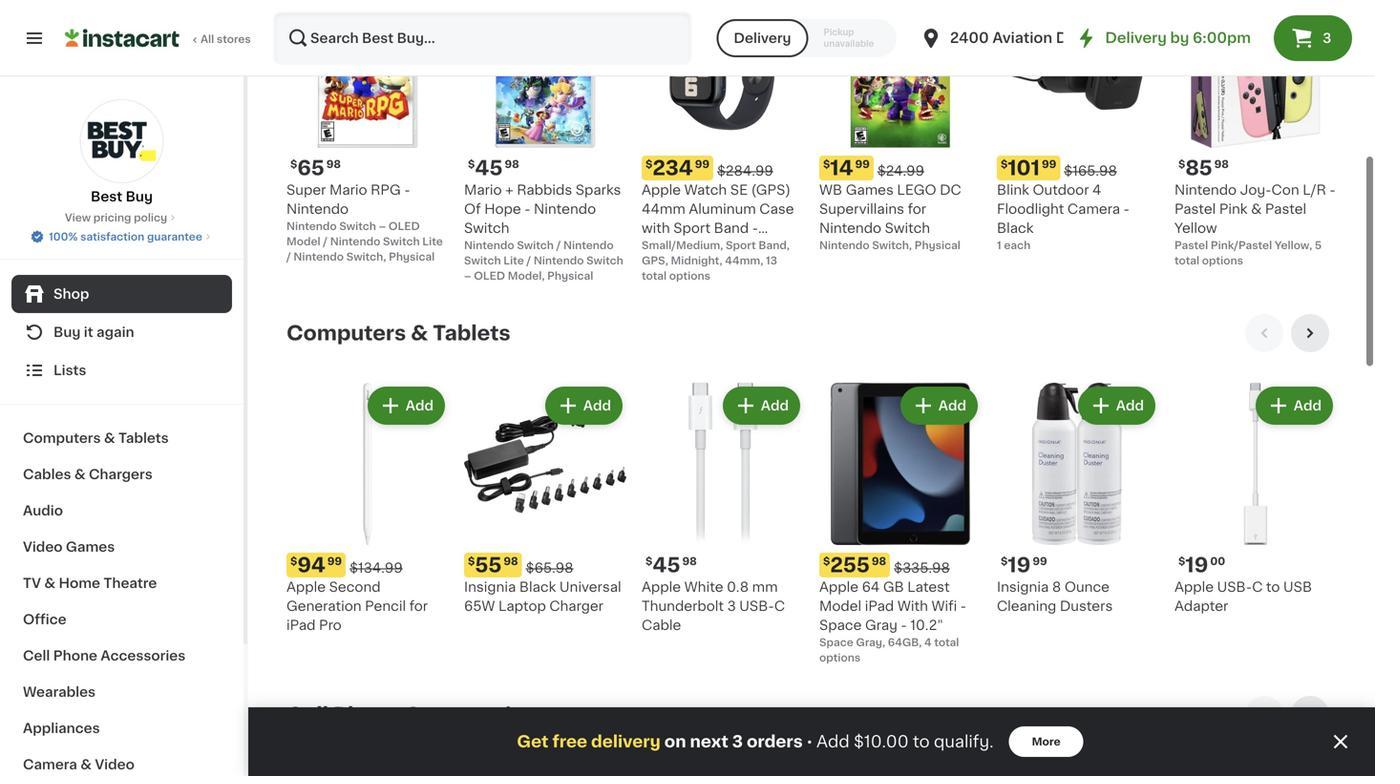 Task type: vqa. For each thing, say whether or not it's contained in the screenshot.


Task type: describe. For each thing, give the bounding box(es) containing it.
item carousel region containing cell phone accessories
[[287, 697, 1338, 777]]

$ 65 98
[[290, 158, 341, 178]]

usb- inside the apple usb-c to usb adapter
[[1218, 581, 1253, 594]]

video games link
[[11, 529, 232, 566]]

$134.99
[[350, 562, 403, 575]]

- inside the nintendo joy-con l/r - pastel pink & pastel yellow pastel pink/pastel yellow, 5 total options
[[1330, 183, 1336, 197]]

add button for apple white 0.8 mm thunderbolt 3 usb-c cable
[[725, 389, 799, 423]]

theatre
[[104, 577, 157, 590]]

cell inside item carousel region
[[287, 706, 329, 726]]

shop
[[54, 288, 89, 301]]

all stores
[[201, 34, 251, 44]]

black inside the insignia black universal 65w laptop charger
[[520, 581, 556, 594]]

qualify.
[[934, 734, 994, 751]]

$ inside $ 234 99
[[646, 159, 653, 170]]

chargers
[[89, 468, 153, 482]]

$335.98
[[894, 562, 951, 575]]

best buy logo image
[[80, 99, 164, 183]]

- right 'wifi'
[[961, 600, 967, 613]]

delivery for delivery
[[734, 32, 792, 45]]

stores
[[217, 34, 251, 44]]

apple white 0.8 mm thunderbolt 3 usb-c cable
[[642, 581, 785, 633]]

dc
[[940, 183, 962, 197]]

games for video
[[66, 541, 115, 554]]

3 button
[[1275, 15, 1353, 61]]

add inside treatment tracker modal dialog
[[817, 734, 850, 751]]

buy it again link
[[11, 313, 232, 352]]

product group containing 234
[[642, 0, 804, 284]]

1 horizontal spatial video
[[95, 759, 135, 772]]

$ inside the $ 255 98 $335.98 apple 64 gb latest model ipad with wifi - space gray - 10.2" space gray, 64gb, 4 total options
[[824, 557, 831, 567]]

$ inside $ 101 99 $165.98 blink outdoor 4 floodlight camera - black 1 each
[[1001, 159, 1008, 170]]

- inside super mario rpg - nintendo nintendo switch – oled model / nintendo switch lite / nintendo switch, physical
[[404, 183, 410, 197]]

(gps)
[[752, 183, 791, 197]]

add button for apple watch se (gps) 44mm aluminum case with sport band - midnight
[[725, 0, 799, 26]]

model inside super mario rpg - nintendo nintendo switch – oled model / nintendo switch lite / nintendo switch, physical
[[287, 236, 321, 247]]

100%
[[49, 232, 78, 242]]

joy-
[[1241, 183, 1272, 197]]

cell inside 'link'
[[23, 650, 50, 663]]

yellow
[[1175, 222, 1218, 235]]

19 for $ 19 99
[[1008, 556, 1031, 576]]

– inside super mario rpg - nintendo nintendo switch – oled model / nintendo switch lite / nintendo switch, physical
[[379, 221, 386, 232]]

add for mario + rabbids sparks of hope - nintendo switch
[[584, 2, 611, 15]]

tv & home theatre
[[23, 577, 157, 590]]

treatment tracker modal dialog
[[248, 708, 1376, 777]]

charger
[[550, 600, 604, 613]]

85
[[1186, 158, 1213, 178]]

total inside small/medium, sport band, gps, midnight, 44mm, 13 total options
[[642, 271, 667, 281]]

5
[[1316, 240, 1323, 251]]

white
[[685, 581, 724, 594]]

234
[[653, 158, 693, 178]]

physical inside the mario + rabbids sparks of hope - nintendo switch nintendo switch / nintendo switch lite / nintendo switch – oled model, physical
[[548, 271, 594, 281]]

gray
[[866, 619, 898, 633]]

with
[[642, 222, 670, 235]]

& for cables & chargers link
[[74, 468, 86, 482]]

band
[[714, 222, 749, 235]]

$165.98
[[1065, 164, 1118, 178]]

physical inside super mario rpg - nintendo nintendo switch – oled model / nintendo switch lite / nintendo switch, physical
[[389, 252, 435, 262]]

delivery
[[591, 734, 661, 751]]

add button for apple 64 gb latest model ipad with wifi - space gray - 10.2"
[[903, 389, 976, 423]]

small/medium,
[[642, 240, 724, 251]]

page 1 of 61 group
[[287, 758, 1338, 777]]

wifi
[[932, 600, 958, 613]]

next
[[690, 734, 729, 751]]

appliances
[[23, 722, 100, 736]]

$ 85 98
[[1179, 158, 1230, 178]]

sport inside small/medium, sport band, gps, midnight, 44mm, 13 total options
[[726, 240, 756, 251]]

ounce
[[1065, 581, 1110, 594]]

audio
[[23, 504, 63, 518]]

4 inside the $ 255 98 $335.98 apple 64 gb latest model ipad with wifi - space gray - 10.2" space gray, 64gb, 4 total options
[[925, 638, 932, 648]]

mario + rabbids sparks of hope - nintendo switch nintendo switch / nintendo switch lite / nintendo switch – oled model, physical
[[464, 183, 624, 281]]

buy inside buy it again link
[[54, 326, 81, 339]]

98 for nintendo joy-con l/r - pastel pink & pastel yellow
[[1215, 159, 1230, 170]]

add for super mario rpg - nintendo
[[406, 2, 434, 15]]

camera & video link
[[11, 747, 232, 777]]

accessories inside item carousel region
[[406, 706, 536, 726]]

1 horizontal spatial computers
[[287, 323, 406, 343]]

lite inside super mario rpg - nintendo nintendo switch – oled model / nintendo switch lite / nintendo switch, physical
[[423, 236, 443, 247]]

oled inside the mario + rabbids sparks of hope - nintendo switch nintendo switch / nintendo switch lite / nintendo switch – oled model, physical
[[474, 271, 505, 281]]

2400
[[951, 31, 990, 45]]

- up 64gb,
[[901, 619, 907, 633]]

small/medium, sport band, gps, midnight, 44mm, 13 total options
[[642, 240, 790, 281]]

255
[[831, 556, 870, 576]]

watch
[[685, 183, 727, 197]]

1 vertical spatial computers & tablets
[[23, 432, 169, 445]]

physical inside "wb games lego dc supervillains for nintendo switch nintendo switch, physical"
[[915, 240, 961, 251]]

apple inside the $ 255 98 $335.98 apple 64 gb latest model ipad with wifi - space gray - 10.2" space gray, 64gb, 4 total options
[[820, 581, 859, 594]]

rabbids
[[517, 183, 572, 197]]

midnight,
[[671, 256, 723, 266]]

$284.99
[[718, 164, 774, 178]]

3 inside button
[[1323, 32, 1332, 45]]

policy
[[134, 213, 167, 223]]

13
[[766, 256, 778, 266]]

best buy link
[[80, 99, 164, 206]]

98 for apple white 0.8 mm thunderbolt 3 usb-c cable
[[683, 557, 697, 567]]

apple inside the apple usb-c to usb adapter
[[1175, 581, 1214, 594]]

options inside the $ 255 98 $335.98 apple 64 gb latest model ipad with wifi - space gray - 10.2" space gray, 64gb, 4 total options
[[820, 653, 861, 664]]

ipad inside the $ 255 98 $335.98 apple 64 gb latest model ipad with wifi - space gray - 10.2" space gray, 64gb, 4 total options
[[865, 600, 895, 613]]

$ inside $ 14 99
[[824, 159, 831, 170]]

tv
[[23, 577, 41, 590]]

appliances link
[[11, 711, 232, 747]]

ipad inside apple second generation pencil for ipad pro
[[287, 619, 316, 633]]

$ 19 00
[[1179, 556, 1226, 576]]

dusters
[[1060, 600, 1113, 613]]

1
[[997, 240, 1002, 251]]

94
[[297, 556, 326, 576]]

- inside apple watch se (gps) 44mm aluminum case with sport band - midnight
[[753, 222, 759, 235]]

99 for 234
[[695, 159, 710, 170]]

c inside the apple usb-c to usb adapter
[[1253, 581, 1263, 594]]

10.2"
[[911, 619, 944, 633]]

camera inside $ 101 99 $165.98 blink outdoor 4 floodlight camera - black 1 each
[[1068, 203, 1121, 216]]

super
[[287, 183, 326, 197]]

2400 aviation dr
[[951, 31, 1074, 45]]

sparks
[[576, 183, 621, 197]]

mario inside super mario rpg - nintendo nintendo switch – oled model / nintendo switch lite / nintendo switch, physical
[[330, 183, 367, 197]]

all stores link
[[65, 11, 252, 65]]

total inside the $ 255 98 $335.98 apple 64 gb latest model ipad with wifi - space gray - 10.2" space gray, 64gb, 4 total options
[[935, 638, 960, 648]]

•
[[807, 735, 813, 750]]

service type group
[[717, 19, 897, 57]]

switch, inside "wb games lego dc supervillains for nintendo switch nintendo switch, physical"
[[873, 240, 913, 251]]

$55.98 original price: $65.98 element
[[464, 553, 627, 578]]

delivery for delivery by 6:00pm
[[1106, 31, 1167, 45]]

45 for mario + rabbids sparks of hope - nintendo switch
[[475, 158, 503, 178]]

1 vertical spatial computers
[[23, 432, 101, 445]]

shop link
[[11, 275, 232, 313]]

mm
[[753, 581, 778, 594]]

for inside apple second generation pencil for ipad pro
[[410, 600, 428, 613]]

blink
[[997, 183, 1030, 197]]

$ 19 99
[[1001, 556, 1048, 576]]

satisfaction
[[80, 232, 145, 242]]

& for camera & video link
[[80, 759, 92, 772]]

98 inside the $ 255 98 $335.98 apple 64 gb latest model ipad with wifi - space gray - 10.2" space gray, 64gb, 4 total options
[[872, 557, 887, 567]]

45 for apple white 0.8 mm thunderbolt 3 usb-c cable
[[653, 556, 681, 576]]

with
[[898, 600, 929, 613]]

more button
[[1010, 727, 1084, 758]]

99 for 19
[[1033, 557, 1048, 567]]

product group containing 85
[[1175, 0, 1338, 268]]

$ 55 98
[[468, 556, 518, 576]]

$65.98
[[526, 562, 574, 575]]

lite inside the mario + rabbids sparks of hope - nintendo switch nintendo switch / nintendo switch lite / nintendo switch – oled model, physical
[[504, 256, 524, 266]]

99 for 101
[[1042, 159, 1057, 170]]

- inside the mario + rabbids sparks of hope - nintendo switch nintendo switch / nintendo switch lite / nintendo switch – oled model, physical
[[525, 203, 531, 216]]

cell phone accessories inside item carousel region
[[287, 706, 536, 726]]

hope
[[485, 203, 521, 216]]

all
[[201, 34, 214, 44]]

laptop
[[499, 600, 546, 613]]

$ inside the $ 19 00
[[1179, 557, 1186, 567]]

wearables
[[23, 686, 96, 699]]

supervillains
[[820, 203, 905, 216]]

computers & tablets inside item carousel region
[[287, 323, 511, 343]]

floodlight
[[997, 203, 1065, 216]]

case
[[760, 203, 794, 216]]

44mm,
[[725, 256, 764, 266]]

cleaning
[[997, 600, 1057, 613]]

se
[[731, 183, 748, 197]]

$ 45 98 for mario + rabbids sparks of hope - nintendo switch
[[468, 158, 520, 178]]

thunderbolt
[[642, 600, 724, 613]]



Task type: locate. For each thing, give the bounding box(es) containing it.
apple for case
[[642, 183, 681, 197]]

insignia up 65w on the left bottom of page
[[464, 581, 516, 594]]

0 horizontal spatial delivery
[[734, 32, 792, 45]]

None search field
[[273, 11, 692, 65]]

generation
[[287, 600, 362, 613]]

camera down appliances
[[23, 759, 77, 772]]

black
[[997, 222, 1034, 235], [520, 581, 556, 594]]

oled
[[389, 221, 420, 232], [474, 271, 505, 281]]

add button for apple second generation pencil for ipad pro
[[370, 389, 443, 423]]

oled inside super mario rpg - nintendo nintendo switch – oled model / nintendo switch lite / nintendo switch, physical
[[389, 221, 420, 232]]

gb
[[884, 581, 905, 594]]

buy it again
[[54, 326, 134, 339]]

45 up thunderbolt
[[653, 556, 681, 576]]

add button for apple usb-c to usb adapter
[[1258, 389, 1332, 423]]

it
[[84, 326, 93, 339]]

1 vertical spatial usb-
[[740, 600, 775, 613]]

ipad up gray
[[865, 600, 895, 613]]

98 for mario + rabbids sparks of hope - nintendo switch
[[505, 159, 520, 170]]

apple up thunderbolt
[[642, 581, 681, 594]]

tablets inside item carousel region
[[433, 323, 511, 343]]

add for apple second generation pencil for ipad pro
[[406, 399, 434, 413]]

switch, inside super mario rpg - nintendo nintendo switch – oled model / nintendo switch lite / nintendo switch, physical
[[347, 252, 386, 262]]

0 vertical spatial usb-
[[1218, 581, 1253, 594]]

options down midnight,
[[670, 271, 711, 281]]

0 horizontal spatial video
[[23, 541, 63, 554]]

- right band
[[753, 222, 759, 235]]

by
[[1171, 31, 1190, 45]]

98 up 64
[[872, 557, 887, 567]]

$ 45 98 up + at left top
[[468, 158, 520, 178]]

2 19 from the left
[[1186, 556, 1209, 576]]

nintendo
[[1175, 183, 1237, 197], [287, 203, 349, 216], [534, 203, 596, 216], [287, 221, 337, 232], [820, 222, 882, 235], [330, 236, 381, 247], [464, 240, 515, 251], [564, 240, 614, 251], [820, 240, 870, 251], [294, 252, 344, 262], [534, 256, 584, 266]]

& for tv & home theatre link
[[44, 577, 55, 590]]

add for insignia 8 ounce cleaning dusters
[[1117, 399, 1145, 413]]

c
[[1253, 581, 1263, 594], [775, 600, 785, 613]]

1 vertical spatial switch,
[[347, 252, 386, 262]]

buy left it
[[54, 326, 81, 339]]

99 inside $ 234 99
[[695, 159, 710, 170]]

free
[[553, 734, 588, 751]]

3 inside treatment tracker modal dialog
[[733, 734, 743, 751]]

mario
[[330, 183, 367, 197], [464, 183, 502, 197]]

1 vertical spatial video
[[95, 759, 135, 772]]

99 inside $ 101 99 $165.98 blink outdoor 4 floodlight camera - black 1 each
[[1042, 159, 1057, 170]]

1 horizontal spatial switch,
[[873, 240, 913, 251]]

1 horizontal spatial cell
[[287, 706, 329, 726]]

0 vertical spatial 45
[[475, 158, 503, 178]]

pastel down con
[[1266, 203, 1307, 216]]

buy inside best buy link
[[126, 190, 153, 204]]

physical down rpg
[[389, 252, 435, 262]]

64gb,
[[888, 638, 922, 648]]

insignia for cleaning
[[997, 581, 1049, 594]]

0 horizontal spatial lite
[[423, 236, 443, 247]]

video down 'appliances' link
[[95, 759, 135, 772]]

1 vertical spatial accessories
[[406, 706, 536, 726]]

0 horizontal spatial oled
[[389, 221, 420, 232]]

0 horizontal spatial camera
[[23, 759, 77, 772]]

to left usb
[[1267, 581, 1281, 594]]

product group containing 65
[[287, 0, 449, 265]]

black up each
[[997, 222, 1034, 235]]

apple up adapter
[[1175, 581, 1214, 594]]

0 horizontal spatial ipad
[[287, 619, 316, 633]]

usb-
[[1218, 581, 1253, 594], [740, 600, 775, 613]]

again
[[97, 326, 134, 339]]

1 vertical spatial camera
[[23, 759, 77, 772]]

second
[[329, 581, 381, 594]]

99 inside $ 19 99
[[1033, 557, 1048, 567]]

- right rpg
[[404, 183, 410, 197]]

- right hope
[[525, 203, 531, 216]]

0 horizontal spatial total
[[642, 271, 667, 281]]

1 vertical spatial $ 45 98
[[646, 556, 697, 576]]

apple watch se (gps) 44mm aluminum case with sport band - midnight
[[642, 183, 794, 254]]

55
[[475, 556, 502, 576]]

audio link
[[11, 493, 232, 529]]

98 up + at left top
[[505, 159, 520, 170]]

- inside $ 101 99 $165.98 blink outdoor 4 floodlight camera - black 1 each
[[1124, 203, 1130, 216]]

0 horizontal spatial $ 45 98
[[468, 158, 520, 178]]

0 vertical spatial lite
[[423, 236, 443, 247]]

insignia for 65w
[[464, 581, 516, 594]]

space left gray,
[[820, 638, 854, 648]]

mario up of
[[464, 183, 502, 197]]

2 insignia from the left
[[997, 581, 1049, 594]]

0 horizontal spatial black
[[520, 581, 556, 594]]

8
[[1053, 581, 1062, 594]]

1 horizontal spatial lite
[[504, 256, 524, 266]]

1 insignia from the left
[[464, 581, 516, 594]]

& inside the nintendo joy-con l/r - pastel pink & pastel yellow pastel pink/pastel yellow, 5 total options
[[1252, 203, 1262, 216]]

product group containing 14
[[820, 0, 982, 253]]

99 right 94
[[328, 557, 342, 567]]

0 horizontal spatial model
[[287, 236, 321, 247]]

0 horizontal spatial options
[[670, 271, 711, 281]]

1 horizontal spatial insignia
[[997, 581, 1049, 594]]

item carousel region
[[287, 314, 1338, 681], [287, 697, 1338, 777]]

0 horizontal spatial insignia
[[464, 581, 516, 594]]

outdoor
[[1033, 183, 1090, 197]]

1 item carousel region from the top
[[287, 314, 1338, 681]]

options down the pink/pastel
[[1203, 256, 1244, 266]]

insignia up cleaning
[[997, 581, 1049, 594]]

add for apple usb-c to usb adapter
[[1294, 399, 1322, 413]]

& inside camera & video link
[[80, 759, 92, 772]]

oled down rpg
[[389, 221, 420, 232]]

0 vertical spatial ipad
[[865, 600, 895, 613]]

orders
[[747, 734, 803, 751]]

video
[[23, 541, 63, 554], [95, 759, 135, 772]]

2400 aviation dr button
[[920, 11, 1074, 65]]

c inside "apple white 0.8 mm thunderbolt 3 usb-c cable"
[[775, 600, 785, 613]]

1 vertical spatial total
[[642, 271, 667, 281]]

delivery by 6:00pm link
[[1075, 27, 1252, 50]]

0 horizontal spatial accessories
[[101, 650, 186, 663]]

$94.99 original price: $134.99 element
[[287, 553, 449, 578]]

0 vertical spatial 4
[[1093, 183, 1102, 197]]

add for nintendo joy-con l/r - pastel pink & pastel yellow
[[1294, 2, 1322, 15]]

total down 10.2"
[[935, 638, 960, 648]]

cables & chargers
[[23, 468, 153, 482]]

total down gps,
[[642, 271, 667, 281]]

3 for mm
[[728, 600, 736, 613]]

– inside the mario + rabbids sparks of hope - nintendo switch nintendo switch / nintendo switch lite / nintendo switch – oled model, physical
[[464, 271, 472, 281]]

each
[[1005, 240, 1031, 251]]

0 horizontal spatial c
[[775, 600, 785, 613]]

98 right 65
[[327, 159, 341, 170]]

1 horizontal spatial total
[[935, 638, 960, 648]]

- right l/r
[[1330, 183, 1336, 197]]

pastel
[[1175, 203, 1217, 216], [1266, 203, 1307, 216], [1175, 240, 1209, 251]]

delivery inside button
[[734, 32, 792, 45]]

total inside the nintendo joy-con l/r - pastel pink & pastel yellow pastel pink/pastel yellow, 5 total options
[[1175, 256, 1200, 266]]

99 right 101
[[1042, 159, 1057, 170]]

$255.98 original price: $335.98 element
[[820, 553, 982, 578]]

options
[[1203, 256, 1244, 266], [670, 271, 711, 281], [820, 653, 861, 664]]

phone
[[53, 650, 97, 663], [333, 706, 401, 726]]

& inside cables & chargers link
[[74, 468, 86, 482]]

super mario rpg - nintendo nintendo switch – oled model / nintendo switch lite / nintendo switch, physical
[[287, 183, 443, 262]]

tablets up cables & chargers link
[[118, 432, 169, 445]]

lists link
[[11, 352, 232, 390]]

0 vertical spatial model
[[287, 236, 321, 247]]

4 down 10.2"
[[925, 638, 932, 648]]

1 horizontal spatial cell phone accessories
[[287, 706, 536, 726]]

2 vertical spatial 3
[[733, 734, 743, 751]]

0 vertical spatial 3
[[1323, 32, 1332, 45]]

0 horizontal spatial mario
[[330, 183, 367, 197]]

apple for usb-
[[642, 581, 681, 594]]

1 vertical spatial –
[[464, 271, 472, 281]]

options down gray,
[[820, 653, 861, 664]]

options inside the nintendo joy-con l/r - pastel pink & pastel yellow pastel pink/pastel yellow, 5 total options
[[1203, 256, 1244, 266]]

oled left model,
[[474, 271, 505, 281]]

for
[[908, 203, 927, 216], [410, 600, 428, 613]]

2 horizontal spatial total
[[1175, 256, 1200, 266]]

19 for $ 19 00
[[1186, 556, 1209, 576]]

wb
[[820, 183, 843, 197]]

98 inside "$ 55 98"
[[504, 557, 518, 567]]

1 horizontal spatial physical
[[548, 271, 594, 281]]

98 right 55
[[504, 557, 518, 567]]

0 vertical spatial video
[[23, 541, 63, 554]]

$ inside $ 94 99
[[290, 557, 297, 567]]

model inside the $ 255 98 $335.98 apple 64 gb latest model ipad with wifi - space gray - 10.2" space gray, 64gb, 4 total options
[[820, 600, 862, 613]]

games up supervillains
[[846, 183, 894, 197]]

0 horizontal spatial usb-
[[740, 600, 775, 613]]

apple
[[642, 183, 681, 197], [287, 581, 326, 594], [642, 581, 681, 594], [820, 581, 859, 594], [1175, 581, 1214, 594]]

phone inside item carousel region
[[333, 706, 401, 726]]

apple usb-c to usb adapter
[[1175, 581, 1313, 613]]

add for insignia black universal 65w laptop charger
[[584, 399, 611, 413]]

sport up 44mm,
[[726, 240, 756, 251]]

sport
[[674, 222, 711, 235], [726, 240, 756, 251]]

gray,
[[856, 638, 886, 648]]

usb- down mm
[[740, 600, 775, 613]]

c left usb
[[1253, 581, 1263, 594]]

sport up small/medium,
[[674, 222, 711, 235]]

44mm
[[642, 203, 686, 216]]

0 horizontal spatial sport
[[674, 222, 711, 235]]

0 vertical spatial black
[[997, 222, 1034, 235]]

view pricing policy
[[65, 213, 167, 223]]

to right $10.00
[[913, 734, 930, 751]]

$ 94 99
[[290, 556, 342, 576]]

model down the super
[[287, 236, 321, 247]]

total down yellow
[[1175, 256, 1200, 266]]

1 horizontal spatial oled
[[474, 271, 505, 281]]

3 for on
[[733, 734, 743, 751]]

add button for insignia 8 ounce cleaning dusters
[[1080, 389, 1154, 423]]

1 vertical spatial c
[[775, 600, 785, 613]]

1 vertical spatial lite
[[504, 256, 524, 266]]

c down mm
[[775, 600, 785, 613]]

14
[[831, 158, 854, 178]]

delivery by 6:00pm
[[1106, 31, 1252, 45]]

insignia inside the insignia black universal 65w laptop charger
[[464, 581, 516, 594]]

video inside "link"
[[23, 541, 63, 554]]

1 horizontal spatial options
[[820, 653, 861, 664]]

black inside $ 101 99 $165.98 blink outdoor 4 floodlight camera - black 1 each
[[997, 222, 1034, 235]]

1 vertical spatial options
[[670, 271, 711, 281]]

1 vertical spatial phone
[[333, 706, 401, 726]]

2 mario from the left
[[464, 183, 502, 197]]

add button for super mario rpg - nintendo
[[370, 0, 443, 26]]

midnight
[[642, 241, 702, 254]]

space up gray,
[[820, 619, 862, 633]]

1 horizontal spatial games
[[846, 183, 894, 197]]

$
[[290, 159, 297, 170], [468, 159, 475, 170], [646, 159, 653, 170], [824, 159, 831, 170], [1001, 159, 1008, 170], [1179, 159, 1186, 170], [290, 557, 297, 567], [468, 557, 475, 567], [646, 557, 653, 567], [824, 557, 831, 567], [1001, 557, 1008, 567], [1179, 557, 1186, 567]]

product group containing 255
[[820, 383, 982, 666]]

99
[[695, 159, 710, 170], [856, 159, 870, 170], [1042, 159, 1057, 170], [328, 557, 342, 567], [1033, 557, 1048, 567]]

1 space from the top
[[820, 619, 862, 633]]

physical right model,
[[548, 271, 594, 281]]

0 vertical spatial computers
[[287, 323, 406, 343]]

99 up "watch"
[[695, 159, 710, 170]]

2 item carousel region from the top
[[287, 697, 1338, 777]]

switch, down supervillains
[[873, 240, 913, 251]]

– left model,
[[464, 271, 472, 281]]

camera
[[1068, 203, 1121, 216], [23, 759, 77, 772]]

99 for 94
[[328, 557, 342, 567]]

add for apple 64 gb latest model ipad with wifi - space gray - 10.2"
[[939, 399, 967, 413]]

$10.00
[[854, 734, 909, 751]]

-
[[404, 183, 410, 197], [1330, 183, 1336, 197], [525, 203, 531, 216], [1124, 203, 1130, 216], [753, 222, 759, 235], [961, 600, 967, 613], [901, 619, 907, 633]]

for inside "wb games lego dc supervillains for nintendo switch nintendo switch, physical"
[[908, 203, 927, 216]]

3 inside "apple white 0.8 mm thunderbolt 3 usb-c cable"
[[728, 600, 736, 613]]

$234.99 original price: $284.99 element
[[642, 156, 804, 181]]

& inside tv & home theatre link
[[44, 577, 55, 590]]

product group containing 55
[[464, 383, 627, 616]]

98 up white
[[683, 557, 697, 567]]

$101.99 original price: $165.98 element
[[997, 156, 1160, 181]]

camera down outdoor
[[1068, 203, 1121, 216]]

0 horizontal spatial physical
[[389, 252, 435, 262]]

cell down 'pro'
[[287, 706, 329, 726]]

4 down $165.98
[[1093, 183, 1102, 197]]

2 vertical spatial physical
[[548, 271, 594, 281]]

space
[[820, 619, 862, 633], [820, 638, 854, 648]]

0 vertical spatial accessories
[[101, 650, 186, 663]]

model down the 255
[[820, 600, 862, 613]]

2 horizontal spatial options
[[1203, 256, 1244, 266]]

0 horizontal spatial cell
[[23, 650, 50, 663]]

ipad left 'pro'
[[287, 619, 316, 633]]

$24.99
[[878, 164, 925, 178]]

0 vertical spatial computers & tablets
[[287, 323, 511, 343]]

pastel up yellow
[[1175, 203, 1217, 216]]

phone inside 'link'
[[53, 650, 97, 663]]

19 up cleaning
[[1008, 556, 1031, 576]]

$ inside $ 65 98
[[290, 159, 297, 170]]

99 inside $ 14 99
[[856, 159, 870, 170]]

0 vertical spatial camera
[[1068, 203, 1121, 216]]

cell phone accessories
[[23, 650, 186, 663], [287, 706, 536, 726]]

switch inside "wb games lego dc supervillains for nintendo switch nintendo switch, physical"
[[885, 222, 931, 235]]

apple inside "apple white 0.8 mm thunderbolt 3 usb-c cable"
[[642, 581, 681, 594]]

Search field
[[275, 13, 690, 63]]

2 space from the top
[[820, 638, 854, 648]]

1 horizontal spatial sport
[[726, 240, 756, 251]]

sport inside apple watch se (gps) 44mm aluminum case with sport band - midnight
[[674, 222, 711, 235]]

$ 45 98 up white
[[646, 556, 697, 576]]

1 horizontal spatial c
[[1253, 581, 1263, 594]]

add button for insignia black universal 65w laptop charger
[[547, 389, 621, 423]]

1 horizontal spatial $ 45 98
[[646, 556, 697, 576]]

video down "audio"
[[23, 541, 63, 554]]

0 horizontal spatial for
[[410, 600, 428, 613]]

1 horizontal spatial –
[[464, 271, 472, 281]]

101
[[1008, 158, 1040, 178]]

98
[[327, 159, 341, 170], [505, 159, 520, 170], [1215, 159, 1230, 170], [504, 557, 518, 567], [683, 557, 697, 567], [872, 557, 887, 567]]

product group containing 101
[[997, 0, 1160, 253]]

- down $101.99 original price: $165.98 element at the right of page
[[1124, 203, 1130, 216]]

add button for mario + rabbids sparks of hope - nintendo switch
[[547, 0, 621, 26]]

98 for super mario rpg - nintendo
[[327, 159, 341, 170]]

0 horizontal spatial to
[[913, 734, 930, 751]]

1 vertical spatial physical
[[389, 252, 435, 262]]

for right pencil
[[410, 600, 428, 613]]

to inside the apple usb-c to usb adapter
[[1267, 581, 1281, 594]]

more
[[1032, 737, 1061, 748]]

apple down 94
[[287, 581, 326, 594]]

product group
[[287, 0, 449, 265], [464, 0, 627, 284], [642, 0, 804, 284], [820, 0, 982, 253], [997, 0, 1160, 253], [1175, 0, 1338, 268], [287, 383, 449, 635], [464, 383, 627, 616], [642, 383, 804, 635], [820, 383, 982, 666], [997, 383, 1160, 616], [1175, 383, 1338, 616]]

nintendo inside the nintendo joy-con l/r - pastel pink & pastel yellow pastel pink/pastel yellow, 5 total options
[[1175, 183, 1237, 197]]

1 vertical spatial tablets
[[118, 432, 169, 445]]

1 vertical spatial to
[[913, 734, 930, 751]]

accessories up get
[[406, 706, 536, 726]]

1 horizontal spatial black
[[997, 222, 1034, 235]]

con
[[1272, 183, 1300, 197]]

1 vertical spatial model
[[820, 600, 862, 613]]

to inside treatment tracker modal dialog
[[913, 734, 930, 751]]

model,
[[508, 271, 545, 281]]

1 vertical spatial sport
[[726, 240, 756, 251]]

$ inside "$ 55 98"
[[468, 557, 475, 567]]

games inside "wb games lego dc supervillains for nintendo switch nintendo switch, physical"
[[846, 183, 894, 197]]

2 vertical spatial total
[[935, 638, 960, 648]]

add for apple white 0.8 mm thunderbolt 3 usb-c cable
[[761, 399, 789, 413]]

2 vertical spatial options
[[820, 653, 861, 664]]

insignia inside insignia 8 ounce cleaning dusters
[[997, 581, 1049, 594]]

tablets down model,
[[433, 323, 511, 343]]

cell down office
[[23, 650, 50, 663]]

– down rpg
[[379, 221, 386, 232]]

accessories down office link
[[101, 650, 186, 663]]

1 19 from the left
[[1008, 556, 1031, 576]]

1 mario from the left
[[330, 183, 367, 197]]

apple inside apple watch se (gps) 44mm aluminum case with sport band - midnight
[[642, 183, 681, 197]]

99 for 14
[[856, 159, 870, 170]]

camera & video
[[23, 759, 135, 772]]

1 horizontal spatial accessories
[[406, 706, 536, 726]]

best buy
[[91, 190, 153, 204]]

apple for pro
[[287, 581, 326, 594]]

get free delivery on next 3 orders • add $10.00 to qualify.
[[517, 734, 994, 751]]

add for apple watch se (gps) 44mm aluminum case with sport band - midnight
[[761, 2, 789, 15]]

usb- inside "apple white 0.8 mm thunderbolt 3 usb-c cable"
[[740, 600, 775, 613]]

physical down dc on the right
[[915, 240, 961, 251]]

lego
[[898, 183, 937, 197]]

delivery button
[[717, 19, 809, 57]]

0 vertical spatial total
[[1175, 256, 1200, 266]]

19 left 00
[[1186, 556, 1209, 576]]

1 vertical spatial ipad
[[287, 619, 316, 633]]

games up 'tv & home theatre'
[[66, 541, 115, 554]]

45 up hope
[[475, 158, 503, 178]]

0 horizontal spatial switch,
[[347, 252, 386, 262]]

black down $65.98
[[520, 581, 556, 594]]

0 horizontal spatial cell phone accessories
[[23, 650, 186, 663]]

cables & chargers link
[[11, 457, 232, 493]]

0 horizontal spatial 19
[[1008, 556, 1031, 576]]

apple up '44mm'
[[642, 183, 681, 197]]

games inside "link"
[[66, 541, 115, 554]]

apple inside apple second generation pencil for ipad pro
[[287, 581, 326, 594]]

usb- down 00
[[1218, 581, 1253, 594]]

$ inside $ 19 99
[[1001, 557, 1008, 567]]

add button for nintendo joy-con l/r - pastel pink & pastel yellow
[[1258, 0, 1332, 26]]

adapter
[[1175, 600, 1229, 613]]

0 vertical spatial to
[[1267, 581, 1281, 594]]

0 vertical spatial sport
[[674, 222, 711, 235]]

add
[[406, 2, 434, 15], [584, 2, 611, 15], [761, 2, 789, 15], [1294, 2, 1322, 15], [406, 399, 434, 413], [584, 399, 611, 413], [761, 399, 789, 413], [939, 399, 967, 413], [1117, 399, 1145, 413], [1294, 399, 1322, 413], [817, 734, 850, 751]]

pastel down yellow
[[1175, 240, 1209, 251]]

1 horizontal spatial to
[[1267, 581, 1281, 594]]

99 up insignia 8 ounce cleaning dusters
[[1033, 557, 1048, 567]]

$ 45 98 inside item carousel region
[[646, 556, 697, 576]]

0 vertical spatial cell
[[23, 650, 50, 663]]

accessories inside 'link'
[[101, 650, 186, 663]]

1 horizontal spatial phone
[[333, 706, 401, 726]]

mario inside the mario + rabbids sparks of hope - nintendo switch nintendo switch / nintendo switch lite / nintendo switch – oled model, physical
[[464, 183, 502, 197]]

0 vertical spatial switch,
[[873, 240, 913, 251]]

mario left rpg
[[330, 183, 367, 197]]

0 horizontal spatial buy
[[54, 326, 81, 339]]

pink/pastel
[[1211, 240, 1273, 251]]

games
[[846, 183, 894, 197], [66, 541, 115, 554]]

0 horizontal spatial –
[[379, 221, 386, 232]]

1 vertical spatial buy
[[54, 326, 81, 339]]

$ inside $ 85 98
[[1179, 159, 1186, 170]]

1 vertical spatial item carousel region
[[287, 697, 1338, 777]]

item carousel region containing computers & tablets
[[287, 314, 1338, 681]]

options inside small/medium, sport band, gps, midnight, 44mm, 13 total options
[[670, 271, 711, 281]]

0 vertical spatial space
[[820, 619, 862, 633]]

0 vertical spatial physical
[[915, 240, 961, 251]]

00
[[1211, 557, 1226, 567]]

$ 45 98 for apple white 0.8 mm thunderbolt 3 usb-c cable
[[646, 556, 697, 576]]

& inside computers & tablets link
[[104, 432, 115, 445]]

0.8
[[727, 581, 749, 594]]

switch, down rpg
[[347, 252, 386, 262]]

$14.99 original price: $24.99 element
[[820, 156, 982, 181]]

latest
[[908, 581, 950, 594]]

cell phone accessories link
[[11, 638, 232, 675]]

for down lego
[[908, 203, 927, 216]]

0 horizontal spatial tablets
[[118, 432, 169, 445]]

apple down the 255
[[820, 581, 859, 594]]

games for wb
[[846, 183, 894, 197]]

model
[[287, 236, 321, 247], [820, 600, 862, 613]]

0 vertical spatial options
[[1203, 256, 1244, 266]]

cell phone accessories inside 'link'
[[23, 650, 186, 663]]

98 inside $ 65 98
[[327, 159, 341, 170]]

0 horizontal spatial 45
[[475, 158, 503, 178]]

98 inside $ 85 98
[[1215, 159, 1230, 170]]

99 inside $ 94 99
[[328, 557, 342, 567]]

product group containing 94
[[287, 383, 449, 635]]

0 vertical spatial cell phone accessories
[[23, 650, 186, 663]]

0 vertical spatial games
[[846, 183, 894, 197]]

computers & tablets link
[[11, 420, 232, 457]]

& for computers & tablets link
[[104, 432, 115, 445]]

on
[[665, 734, 687, 751]]

1 horizontal spatial usb-
[[1218, 581, 1253, 594]]

98 right 85
[[1215, 159, 1230, 170]]

1 horizontal spatial computers & tablets
[[287, 323, 511, 343]]

64
[[862, 581, 880, 594]]

1 horizontal spatial ipad
[[865, 600, 895, 613]]

instacart logo image
[[65, 27, 180, 50]]

buy up policy
[[126, 190, 153, 204]]

physical
[[915, 240, 961, 251], [389, 252, 435, 262], [548, 271, 594, 281]]

4 inside $ 101 99 $165.98 blink outdoor 4 floodlight camera - black 1 each
[[1093, 183, 1102, 197]]

99 right "14"
[[856, 159, 870, 170]]



